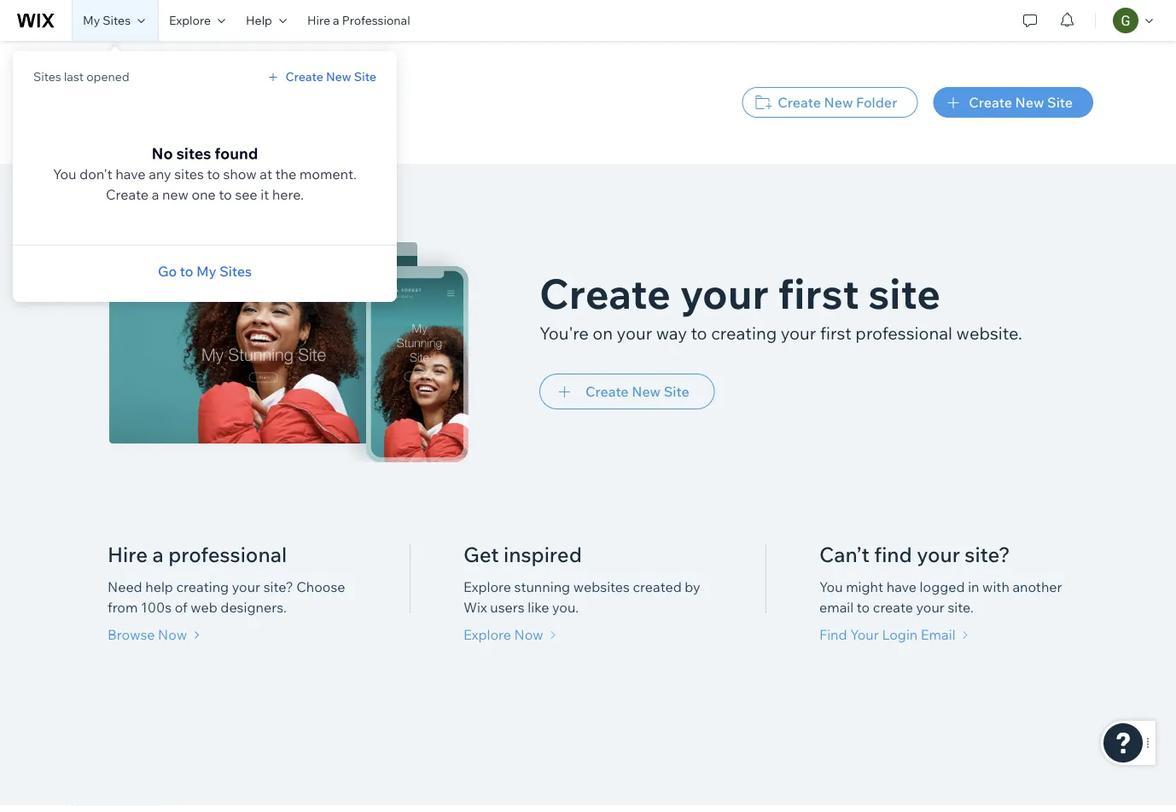 Task type: vqa. For each thing, say whether or not it's contained in the screenshot.
Sites inside the My Sites Select a site to edit, view and open its dashboard.
yes



Task type: describe. For each thing, give the bounding box(es) containing it.
it
[[260, 186, 269, 203]]

a inside my sites select a site to edit, view and open its dashboard.
[[126, 113, 134, 130]]

site.
[[948, 599, 974, 616]]

to inside my sites select a site to edit, view and open its dashboard.
[[163, 113, 176, 130]]

inspired
[[503, 542, 582, 568]]

sites inside my sites select a site to edit, view and open its dashboard.
[[136, 69, 210, 108]]

go
[[158, 263, 177, 280]]

from
[[108, 599, 138, 616]]

you.
[[552, 599, 579, 616]]

my for my sites select a site to edit, view and open its dashboard.
[[83, 69, 129, 108]]

go to my sites link
[[158, 261, 252, 282]]

opened
[[86, 69, 129, 84]]

of
[[175, 599, 187, 616]]

site? inside need help creating your site? choose from 100s of web designers.
[[263, 579, 293, 596]]

to up one
[[207, 166, 220, 183]]

site inside create your first site you're on your way to creating your first professional website.
[[868, 268, 941, 319]]

site for the bottommost create new site button
[[664, 383, 689, 400]]

explore now
[[463, 626, 543, 643]]

help
[[246, 13, 272, 28]]

2 vertical spatial create new site button
[[539, 374, 715, 410]]

1 horizontal spatial create new site
[[585, 383, 689, 400]]

wix
[[463, 599, 487, 616]]

stunning
[[514, 579, 570, 596]]

0 horizontal spatial professional
[[168, 542, 287, 568]]

site for create new site button to the middle
[[1047, 94, 1073, 111]]

email
[[921, 626, 955, 643]]

1 vertical spatial create new site
[[969, 94, 1073, 111]]

1 vertical spatial first
[[820, 322, 852, 344]]

select
[[83, 113, 123, 130]]

might
[[846, 579, 883, 596]]

to inside go to my sites link
[[180, 263, 193, 280]]

explore for explore
[[169, 13, 211, 28]]

you might have logged in with another email to create your site.
[[819, 579, 1062, 616]]

find your login email
[[819, 626, 955, 643]]

a up help
[[152, 542, 164, 568]]

view
[[210, 113, 240, 130]]

0 vertical spatial create new site button
[[265, 69, 376, 84]]

another
[[1013, 579, 1062, 596]]

users
[[490, 599, 525, 616]]

creating inside create your first site you're on your way to creating your first professional website.
[[711, 322, 777, 344]]

web
[[190, 599, 217, 616]]

go to my sites
[[158, 263, 252, 280]]

need
[[108, 579, 142, 596]]

help
[[145, 579, 173, 596]]

you inside no sites found you don't have any sites to show at the moment. create a new one to see it here.
[[53, 166, 76, 183]]

1 vertical spatial sites
[[174, 166, 204, 183]]

a left professional
[[333, 13, 339, 28]]

one
[[192, 186, 216, 203]]

create for the bottommost create new site button
[[585, 383, 629, 400]]

0 vertical spatial create new site
[[285, 69, 376, 84]]

100s
[[141, 599, 172, 616]]

1 horizontal spatial site?
[[965, 542, 1010, 568]]

to inside you might have logged in with another email to create your site.
[[857, 599, 870, 616]]

in
[[968, 579, 979, 596]]

hire a professional
[[108, 542, 287, 568]]

email
[[819, 599, 854, 616]]

find
[[819, 626, 847, 643]]

on
[[593, 322, 613, 344]]

need help creating your site? choose from 100s of web designers.
[[108, 579, 345, 616]]

help button
[[236, 0, 297, 41]]

get inspired
[[463, 542, 582, 568]]

your inside need help creating your site? choose from 100s of web designers.
[[232, 579, 260, 596]]

you're
[[539, 322, 589, 344]]

folder
[[856, 94, 897, 111]]

create inside create your first site you're on your way to creating your first professional website.
[[539, 268, 671, 319]]

explore stunning websites created by wix users like you.
[[463, 579, 700, 616]]

designers.
[[220, 599, 287, 616]]

my for my sites
[[83, 13, 100, 28]]

its
[[305, 113, 321, 130]]

professional inside create your first site you're on your way to creating your first professional website.
[[855, 322, 952, 344]]

like
[[528, 599, 549, 616]]

can't
[[819, 542, 870, 568]]

have inside you might have logged in with another email to create your site.
[[886, 579, 917, 596]]

create new folder
[[778, 94, 897, 111]]

at
[[260, 166, 272, 183]]

edit,
[[179, 113, 207, 130]]

new inside button
[[824, 94, 853, 111]]

have inside no sites found you don't have any sites to show at the moment. create a new one to see it here.
[[115, 166, 146, 183]]

0 vertical spatial sites
[[176, 144, 211, 163]]

find
[[874, 542, 912, 568]]



Task type: locate. For each thing, give the bounding box(es) containing it.
create inside no sites found you don't have any sites to show at the moment. create a new one to see it here.
[[106, 186, 149, 203]]

1 horizontal spatial hire
[[307, 13, 330, 28]]

way
[[656, 322, 687, 344]]

sites
[[176, 144, 211, 163], [174, 166, 204, 183]]

you up the email
[[819, 579, 843, 596]]

with
[[982, 579, 1009, 596]]

2 horizontal spatial create new site button
[[933, 87, 1093, 118]]

0 horizontal spatial site
[[354, 69, 376, 84]]

1 vertical spatial professional
[[168, 542, 287, 568]]

1 vertical spatial have
[[886, 579, 917, 596]]

professional
[[342, 13, 410, 28]]

sites left the last
[[33, 69, 61, 84]]

sites up edit,
[[136, 69, 210, 108]]

1 vertical spatial you
[[819, 579, 843, 596]]

you inside you might have logged in with another email to create your site.
[[819, 579, 843, 596]]

2 vertical spatial my
[[196, 263, 216, 280]]

my
[[83, 13, 100, 28], [83, 69, 129, 108], [196, 263, 216, 280]]

a
[[333, 13, 339, 28], [126, 113, 134, 130], [152, 186, 159, 203], [152, 542, 164, 568]]

hire a professional
[[307, 13, 410, 28]]

my up select
[[83, 69, 129, 108]]

1 horizontal spatial professional
[[855, 322, 952, 344]]

create
[[873, 599, 913, 616]]

create
[[285, 69, 323, 84], [778, 94, 821, 111], [969, 94, 1012, 111], [106, 186, 149, 203], [539, 268, 671, 319], [585, 383, 629, 400]]

0 horizontal spatial you
[[53, 166, 76, 183]]

site? up the designers.
[[263, 579, 293, 596]]

the
[[275, 166, 296, 183]]

hire for hire a professional
[[307, 13, 330, 28]]

a inside no sites found you don't have any sites to show at the moment. create a new one to see it here.
[[152, 186, 159, 203]]

2 horizontal spatial site
[[1047, 94, 1073, 111]]

my inside my sites select a site to edit, view and open its dashboard.
[[83, 69, 129, 108]]

sites up new
[[174, 166, 204, 183]]

by
[[685, 579, 700, 596]]

2 vertical spatial site
[[664, 383, 689, 400]]

you left don't
[[53, 166, 76, 183]]

sites right no
[[176, 144, 211, 163]]

to inside create your first site you're on your way to creating your first professional website.
[[691, 322, 707, 344]]

can't find your site?
[[819, 542, 1010, 568]]

1 horizontal spatial site
[[664, 383, 689, 400]]

get
[[463, 542, 499, 568]]

my sites
[[83, 13, 131, 28]]

create your first site image
[[109, 242, 477, 463]]

1 horizontal spatial have
[[886, 579, 917, 596]]

create for the topmost create new site button
[[285, 69, 323, 84]]

no sites found you don't have any sites to show at the moment. create a new one to see it here.
[[53, 144, 357, 203]]

dashboard.
[[324, 113, 395, 130]]

choose
[[296, 579, 345, 596]]

have
[[115, 166, 146, 183], [886, 579, 917, 596]]

now down of
[[158, 626, 187, 643]]

sites right go in the left top of the page
[[219, 263, 252, 280]]

new
[[162, 186, 189, 203]]

0 horizontal spatial site
[[137, 113, 160, 130]]

don't
[[79, 166, 112, 183]]

hire a professional link
[[297, 0, 420, 41]]

a right select
[[126, 113, 134, 130]]

last
[[64, 69, 84, 84]]

hire for hire a professional
[[108, 542, 148, 568]]

website.
[[956, 322, 1022, 344]]

creating
[[711, 322, 777, 344], [176, 579, 229, 596]]

1 horizontal spatial site
[[868, 268, 941, 319]]

site inside my sites select a site to edit, view and open its dashboard.
[[137, 113, 160, 130]]

sites last opened
[[33, 69, 129, 84]]

explore left help
[[169, 13, 211, 28]]

1 horizontal spatial now
[[514, 626, 543, 643]]

1 vertical spatial site?
[[263, 579, 293, 596]]

0 horizontal spatial site?
[[263, 579, 293, 596]]

my sites select a site to edit, view and open its dashboard.
[[83, 69, 395, 130]]

have up create
[[886, 579, 917, 596]]

to right go in the left top of the page
[[180, 263, 193, 280]]

1 vertical spatial hire
[[108, 542, 148, 568]]

to left the see
[[219, 186, 232, 203]]

0 horizontal spatial have
[[115, 166, 146, 183]]

1 vertical spatial explore
[[463, 579, 511, 596]]

hire
[[307, 13, 330, 28], [108, 542, 148, 568]]

0 vertical spatial explore
[[169, 13, 211, 28]]

explore down 'wix'
[[463, 626, 511, 643]]

0 vertical spatial site
[[354, 69, 376, 84]]

my right go in the left top of the page
[[196, 263, 216, 280]]

1 horizontal spatial you
[[819, 579, 843, 596]]

sites up opened
[[103, 13, 131, 28]]

a left new
[[152, 186, 159, 203]]

site for the topmost create new site button
[[354, 69, 376, 84]]

your
[[680, 268, 769, 319], [617, 322, 652, 344], [781, 322, 816, 344], [917, 542, 960, 568], [232, 579, 260, 596], [916, 599, 945, 616]]

1 horizontal spatial creating
[[711, 322, 777, 344]]

site? up with on the right of the page
[[965, 542, 1010, 568]]

open
[[270, 113, 302, 130]]

1 vertical spatial create new site button
[[933, 87, 1093, 118]]

professional
[[855, 322, 952, 344], [168, 542, 287, 568]]

1 vertical spatial site
[[868, 268, 941, 319]]

0 vertical spatial creating
[[711, 322, 777, 344]]

created
[[633, 579, 682, 596]]

you
[[53, 166, 76, 183], [819, 579, 843, 596]]

0 horizontal spatial create new site
[[285, 69, 376, 84]]

create new site button
[[265, 69, 376, 84], [933, 87, 1093, 118], [539, 374, 715, 410]]

1 vertical spatial creating
[[176, 579, 229, 596]]

hire up need
[[108, 542, 148, 568]]

and
[[243, 113, 267, 130]]

your inside you might have logged in with another email to create your site.
[[916, 599, 945, 616]]

browse
[[108, 626, 155, 643]]

your
[[850, 626, 879, 643]]

now down like
[[514, 626, 543, 643]]

explore up 'wix'
[[463, 579, 511, 596]]

2 vertical spatial create new site
[[585, 383, 689, 400]]

0 horizontal spatial create new site button
[[265, 69, 376, 84]]

sites
[[103, 13, 131, 28], [33, 69, 61, 84], [136, 69, 210, 108], [219, 263, 252, 280]]

1 horizontal spatial create new site button
[[539, 374, 715, 410]]

create new site
[[285, 69, 376, 84], [969, 94, 1073, 111], [585, 383, 689, 400]]

have left "any"
[[115, 166, 146, 183]]

login
[[882, 626, 918, 643]]

logged
[[920, 579, 965, 596]]

explore for explore stunning websites created by wix users like you.
[[463, 579, 511, 596]]

0 horizontal spatial now
[[158, 626, 187, 643]]

first
[[778, 268, 859, 319], [820, 322, 852, 344]]

0 horizontal spatial creating
[[176, 579, 229, 596]]

explore inside explore stunning websites created by wix users like you.
[[463, 579, 511, 596]]

show
[[223, 166, 257, 183]]

1 vertical spatial my
[[83, 69, 129, 108]]

see
[[235, 186, 257, 203]]

any
[[149, 166, 171, 183]]

creating inside need help creating your site? choose from 100s of web designers.
[[176, 579, 229, 596]]

found
[[215, 144, 258, 163]]

creating right way
[[711, 322, 777, 344]]

to right way
[[691, 322, 707, 344]]

0 vertical spatial have
[[115, 166, 146, 183]]

creating up the web on the left bottom of the page
[[176, 579, 229, 596]]

now for inspired
[[514, 626, 543, 643]]

to left edit,
[[163, 113, 176, 130]]

explore
[[169, 13, 211, 28], [463, 579, 511, 596], [463, 626, 511, 643]]

create new folder button
[[742, 87, 918, 118]]

create for create new site button to the middle
[[969, 94, 1012, 111]]

0 vertical spatial first
[[778, 268, 859, 319]]

site
[[354, 69, 376, 84], [1047, 94, 1073, 111], [664, 383, 689, 400]]

0 vertical spatial hire
[[307, 13, 330, 28]]

2 horizontal spatial create new site
[[969, 94, 1073, 111]]

websites
[[573, 579, 630, 596]]

explore for explore now
[[463, 626, 511, 643]]

here.
[[272, 186, 304, 203]]

moment.
[[299, 166, 357, 183]]

no
[[152, 144, 173, 163]]

to
[[163, 113, 176, 130], [207, 166, 220, 183], [219, 186, 232, 203], [180, 263, 193, 280], [691, 322, 707, 344], [857, 599, 870, 616]]

browse now
[[108, 626, 187, 643]]

new
[[326, 69, 351, 84], [824, 94, 853, 111], [1015, 94, 1044, 111], [632, 383, 661, 400]]

1 now from the left
[[158, 626, 187, 643]]

0 horizontal spatial hire
[[108, 542, 148, 568]]

2 vertical spatial explore
[[463, 626, 511, 643]]

1 vertical spatial site
[[1047, 94, 1073, 111]]

0 vertical spatial my
[[83, 13, 100, 28]]

to down might
[[857, 599, 870, 616]]

sites inside go to my sites link
[[219, 263, 252, 280]]

0 vertical spatial site?
[[965, 542, 1010, 568]]

site
[[137, 113, 160, 130], [868, 268, 941, 319]]

now
[[158, 626, 187, 643], [514, 626, 543, 643]]

now for a
[[158, 626, 187, 643]]

my up sites last opened
[[83, 13, 100, 28]]

2 now from the left
[[514, 626, 543, 643]]

create your first site you're on your way to creating your first professional website.
[[539, 268, 1022, 344]]

hire right help button
[[307, 13, 330, 28]]

0 vertical spatial professional
[[855, 322, 952, 344]]

0 vertical spatial site
[[137, 113, 160, 130]]

create for create new folder button
[[778, 94, 821, 111]]

0 vertical spatial you
[[53, 166, 76, 183]]

create inside create new folder button
[[778, 94, 821, 111]]



